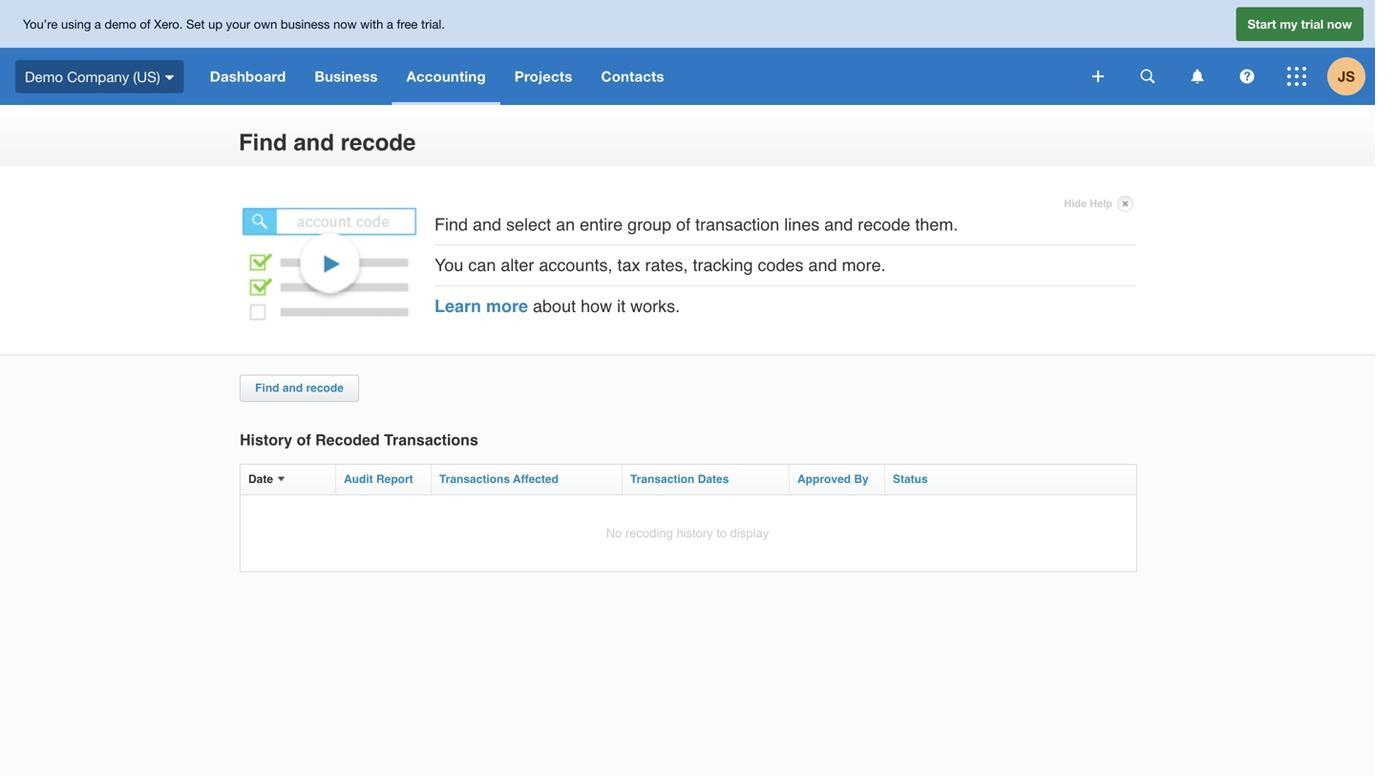 Task type: describe. For each thing, give the bounding box(es) containing it.
no recoding history to display
[[606, 526, 769, 540]]

about
[[533, 296, 576, 316]]

transaction
[[696, 215, 780, 235]]

and up can
[[473, 215, 502, 235]]

1 vertical spatial transactions
[[439, 473, 510, 486]]

audit report
[[344, 473, 413, 486]]

it
[[617, 296, 626, 316]]

trial.
[[421, 16, 445, 31]]

free
[[397, 16, 418, 31]]

svg image
[[1288, 67, 1307, 86]]

2 vertical spatial of
[[297, 431, 311, 449]]

1 vertical spatial of
[[676, 215, 691, 235]]

alter
[[501, 256, 534, 275]]

1 now from the left
[[333, 16, 357, 31]]

an
[[556, 215, 575, 235]]

and up history
[[283, 381, 303, 395]]

my
[[1280, 16, 1298, 31]]

approved
[[798, 473, 851, 486]]

select
[[506, 215, 551, 235]]

0 vertical spatial find
[[239, 130, 287, 156]]

0 vertical spatial of
[[140, 16, 151, 31]]

find and recode button
[[255, 381, 344, 395]]

company
[[67, 68, 129, 85]]

entire
[[580, 215, 623, 235]]

your
[[226, 16, 250, 31]]

no
[[606, 526, 622, 540]]

start my trial now
[[1248, 16, 1352, 31]]

hide help
[[1064, 198, 1113, 210]]

1 a from the left
[[94, 16, 101, 31]]

rates,
[[645, 256, 688, 275]]

and right "lines"
[[825, 215, 853, 235]]

(us)
[[133, 68, 160, 85]]

accounting
[[407, 68, 486, 85]]

2 a from the left
[[387, 16, 393, 31]]

js
[[1338, 68, 1355, 85]]

tax
[[617, 256, 640, 275]]

learn
[[435, 296, 481, 316]]

find and select an entire group of transaction lines and recode them.
[[435, 215, 958, 235]]

you're
[[23, 16, 58, 31]]

0 vertical spatial recode
[[341, 130, 416, 156]]

more.
[[842, 256, 886, 275]]

and left more.
[[809, 256, 837, 275]]

you can alter accounts, tax rates, tracking codes and more.
[[435, 256, 886, 275]]

works.
[[630, 296, 680, 316]]

history
[[677, 526, 713, 540]]

can
[[468, 256, 496, 275]]

projects
[[515, 68, 573, 85]]

more
[[486, 296, 528, 316]]

1 vertical spatial find
[[435, 215, 468, 235]]

xero.
[[154, 16, 183, 31]]

2 vertical spatial recode
[[306, 381, 344, 395]]

1 vertical spatial find and recode
[[255, 381, 344, 395]]

display
[[730, 526, 769, 540]]

banner containing dashboard
[[0, 0, 1375, 105]]

you're using a demo of xero. set up your own business now with a free trial.
[[23, 16, 445, 31]]

demo company (us)
[[25, 68, 160, 85]]

business
[[315, 68, 378, 85]]

transaction dates
[[630, 473, 729, 486]]

tracking
[[693, 256, 753, 275]]

them.
[[915, 215, 958, 235]]



Task type: locate. For each thing, give the bounding box(es) containing it.
find and recode
[[239, 130, 416, 156], [255, 381, 344, 395]]

and
[[294, 130, 334, 156], [473, 215, 502, 235], [825, 215, 853, 235], [809, 256, 837, 275], [283, 381, 303, 395]]

contacts
[[601, 68, 664, 85]]

up
[[208, 16, 223, 31]]

approved by
[[798, 473, 869, 486]]

2 horizontal spatial of
[[676, 215, 691, 235]]

transactions affected
[[439, 473, 559, 486]]

set
[[186, 16, 205, 31]]

now right trial
[[1327, 16, 1352, 31]]

recode up more.
[[858, 215, 911, 235]]

history
[[240, 431, 292, 449]]

to
[[717, 526, 727, 540]]

0 horizontal spatial of
[[140, 16, 151, 31]]

help
[[1090, 198, 1113, 210]]

with
[[360, 16, 383, 31]]

transactions
[[384, 431, 478, 449], [439, 473, 510, 486]]

dates
[[698, 473, 729, 486]]

start
[[1248, 16, 1277, 31]]

by
[[854, 473, 869, 486]]

find up you
[[435, 215, 468, 235]]

of right history
[[297, 431, 311, 449]]

contacts button
[[587, 48, 679, 105]]

0 horizontal spatial now
[[333, 16, 357, 31]]

affected
[[513, 473, 559, 486]]

accounts,
[[539, 256, 613, 275]]

of
[[140, 16, 151, 31], [676, 215, 691, 235], [297, 431, 311, 449]]

find and recode down business dropdown button
[[239, 130, 416, 156]]

hide
[[1064, 198, 1087, 210]]

1 horizontal spatial now
[[1327, 16, 1352, 31]]

js button
[[1328, 48, 1375, 105]]

transactions up report
[[384, 431, 478, 449]]

recode
[[341, 130, 416, 156], [858, 215, 911, 235], [306, 381, 344, 395]]

recode down business dropdown button
[[341, 130, 416, 156]]

you
[[435, 256, 464, 275]]

hide help link
[[1064, 193, 1134, 215]]

1 horizontal spatial a
[[387, 16, 393, 31]]

of right the "group"
[[676, 215, 691, 235]]

find up history
[[255, 381, 279, 395]]

find and recode up history
[[255, 381, 344, 395]]

using
[[61, 16, 91, 31]]

report
[[376, 473, 413, 486]]

a
[[94, 16, 101, 31], [387, 16, 393, 31]]

trial
[[1301, 16, 1324, 31]]

recoding
[[626, 526, 673, 540]]

projects button
[[500, 48, 587, 105]]

learn more about how it works.
[[435, 296, 680, 316]]

audit
[[344, 473, 373, 486]]

date
[[248, 473, 273, 486]]

a right using
[[94, 16, 101, 31]]

demo
[[25, 68, 63, 85]]

how
[[581, 296, 612, 316]]

0 vertical spatial find and recode
[[239, 130, 416, 156]]

status
[[893, 473, 928, 486]]

0 vertical spatial transactions
[[384, 431, 478, 449]]

1 horizontal spatial of
[[297, 431, 311, 449]]

business
[[281, 16, 330, 31]]

svg image
[[1141, 69, 1155, 84], [1192, 69, 1204, 84], [1240, 69, 1255, 84], [1093, 71, 1104, 82], [165, 75, 175, 80]]

demo
[[105, 16, 136, 31]]

svg image inside demo company (us) popup button
[[165, 75, 175, 80]]

recode up recoded
[[306, 381, 344, 395]]

dashboard link
[[196, 48, 300, 105]]

own
[[254, 16, 277, 31]]

business button
[[300, 48, 392, 105]]

find down dashboard 'link'
[[239, 130, 287, 156]]

of left xero.
[[140, 16, 151, 31]]

find
[[239, 130, 287, 156], [435, 215, 468, 235], [255, 381, 279, 395]]

0 horizontal spatial a
[[94, 16, 101, 31]]

lines
[[784, 215, 820, 235]]

now left with
[[333, 16, 357, 31]]

transactions left affected
[[439, 473, 510, 486]]

1 vertical spatial recode
[[858, 215, 911, 235]]

now
[[333, 16, 357, 31], [1327, 16, 1352, 31]]

2 now from the left
[[1327, 16, 1352, 31]]

banner
[[0, 0, 1375, 105]]

dashboard
[[210, 68, 286, 85]]

2 vertical spatial find
[[255, 381, 279, 395]]

accounting button
[[392, 48, 500, 105]]

history of recoded transactions
[[240, 431, 478, 449]]

a left 'free'
[[387, 16, 393, 31]]

learn more link
[[435, 296, 528, 316]]

demo company (us) button
[[0, 48, 196, 105]]

transaction
[[630, 473, 695, 486]]

recoded
[[315, 431, 380, 449]]

and down business at left
[[294, 130, 334, 156]]

group
[[628, 215, 672, 235]]

codes
[[758, 256, 804, 275]]



Task type: vqa. For each thing, say whether or not it's contained in the screenshot.
the group on the top of the page
yes



